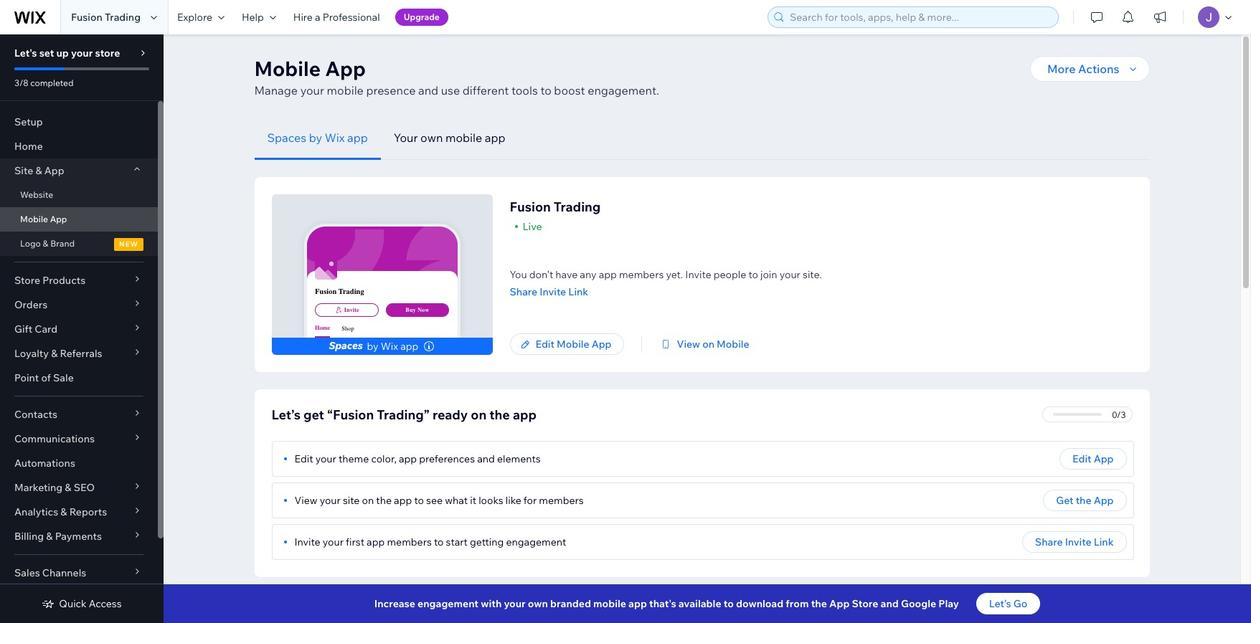 Task type: locate. For each thing, give the bounding box(es) containing it.
getting
[[470, 536, 504, 549]]

to
[[541, 83, 552, 98], [749, 268, 758, 281], [414, 494, 424, 507], [434, 536, 444, 549], [724, 598, 734, 611]]

fusion up live
[[510, 199, 551, 215]]

invite
[[686, 268, 712, 281], [540, 286, 566, 299], [344, 307, 359, 314], [295, 536, 321, 549], [1065, 536, 1092, 549]]

0 horizontal spatial view
[[295, 494, 318, 507]]

share down you
[[510, 286, 538, 299]]

app
[[325, 56, 366, 81], [44, 164, 64, 177], [50, 214, 67, 225], [592, 338, 612, 351], [1094, 453, 1114, 466], [1094, 494, 1114, 507], [830, 598, 850, 611]]

referrals
[[60, 347, 102, 360]]

trading up have
[[554, 199, 601, 215]]

mobile down website at the top of the page
[[20, 214, 48, 225]]

& for site
[[35, 164, 42, 177]]

mobile down have
[[557, 338, 590, 351]]

1 vertical spatial view
[[295, 494, 318, 507]]

0/3
[[1112, 409, 1126, 420]]

2 horizontal spatial fusion
[[510, 199, 551, 215]]

2 vertical spatial and
[[881, 598, 899, 611]]

2 horizontal spatial on
[[703, 338, 715, 351]]

0 horizontal spatial share invite link button
[[510, 286, 822, 299]]

1 horizontal spatial trading
[[339, 287, 364, 296]]

app up website at the top of the page
[[44, 164, 64, 177]]

google
[[901, 598, 937, 611]]

hire a professional
[[293, 11, 380, 24]]

share invite link
[[1035, 536, 1114, 549]]

wix
[[325, 131, 345, 145], [381, 340, 398, 353]]

1 vertical spatial engagement
[[418, 598, 479, 611]]

help button
[[233, 0, 285, 34]]

app inside popup button
[[44, 164, 64, 177]]

0 vertical spatial and
[[418, 83, 439, 98]]

edit for edit mobile app
[[536, 338, 555, 351]]

reports
[[69, 506, 107, 519]]

store up orders
[[14, 274, 40, 287]]

mobile inside mobile app manage your mobile presence and use different tools to boost engagement.
[[254, 56, 321, 81]]

use
[[441, 83, 460, 98]]

members left yet. on the top of the page
[[619, 268, 664, 281]]

app
[[347, 131, 368, 145], [485, 131, 506, 145], [599, 268, 617, 281], [401, 340, 419, 353], [513, 407, 537, 423], [399, 453, 417, 466], [394, 494, 412, 507], [367, 536, 385, 549], [629, 598, 647, 611]]

loyalty
[[14, 347, 49, 360]]

you
[[510, 268, 527, 281]]

edit up get the app
[[1073, 453, 1092, 466]]

0 vertical spatial share
[[510, 286, 538, 299]]

invite your first app members to start getting engagement
[[295, 536, 566, 549]]

& right the logo
[[43, 238, 48, 249]]

by inside button
[[309, 131, 322, 145]]

share down get
[[1035, 536, 1063, 549]]

& for marketing
[[65, 482, 71, 494]]

logo & brand
[[20, 238, 75, 249]]

1 vertical spatial trading
[[554, 199, 601, 215]]

view left the site
[[295, 494, 318, 507]]

people
[[714, 268, 746, 281]]

fusion up the home shop in the bottom of the page
[[315, 287, 337, 296]]

any
[[580, 268, 597, 281]]

app left your
[[347, 131, 368, 145]]

to left "start"
[[434, 536, 444, 549]]

buy now
[[406, 307, 429, 314]]

spaces
[[267, 131, 307, 145]]

1 vertical spatial and
[[477, 453, 495, 466]]

2 horizontal spatial edit
[[1073, 453, 1092, 466]]

have
[[556, 268, 578, 281]]

1 vertical spatial link
[[1094, 536, 1114, 549]]

fusion trading up store
[[71, 11, 141, 24]]

let's inside button
[[989, 598, 1012, 611]]

home inside the home shop
[[315, 325, 330, 331]]

1 vertical spatial by
[[367, 340, 379, 353]]

sales channels
[[14, 567, 86, 580]]

your right join
[[780, 268, 801, 281]]

your own mobile app button
[[381, 116, 519, 160]]

edit
[[536, 338, 555, 351], [295, 453, 313, 466], [1073, 453, 1092, 466]]

fusion trading
[[71, 11, 141, 24], [510, 199, 601, 215], [315, 287, 364, 296]]

0 vertical spatial store
[[14, 274, 40, 287]]

view for view your site on the app to see what it looks like for members
[[295, 494, 318, 507]]

0 vertical spatial view
[[677, 338, 700, 351]]

fusion
[[71, 11, 102, 24], [510, 199, 551, 215], [315, 287, 337, 296]]

and left use
[[418, 83, 439, 98]]

2 vertical spatial fusion trading
[[315, 287, 364, 296]]

1 horizontal spatial home
[[315, 325, 330, 331]]

your inside mobile app manage your mobile presence and use different tools to boost engagement.
[[300, 83, 324, 98]]

0 horizontal spatial mobile
[[327, 83, 364, 98]]

to inside mobile app manage your mobile presence and use different tools to boost engagement.
[[541, 83, 552, 98]]

share invite link button down yet. on the top of the page
[[510, 286, 822, 299]]

0 vertical spatial trading
[[105, 11, 141, 24]]

quick
[[59, 598, 87, 611]]

1 vertical spatial fusion
[[510, 199, 551, 215]]

store left google at the right bottom
[[852, 598, 879, 611]]

3/8 completed
[[14, 78, 74, 88]]

0 horizontal spatial trading
[[105, 11, 141, 24]]

upgrade
[[404, 11, 440, 22]]

0 vertical spatial members
[[619, 268, 664, 281]]

your inside you don't have any app members yet. invite people to join your site. share invite link
[[780, 268, 801, 281]]

trading up shop
[[339, 287, 364, 296]]

billing & payments button
[[0, 525, 158, 549]]

0 vertical spatial home
[[14, 140, 43, 153]]

mobile right "branded"
[[593, 598, 626, 611]]

1 vertical spatial share
[[1035, 536, 1063, 549]]

view down you don't have any app members yet. invite people to join your site. share invite link
[[677, 338, 700, 351]]

0 vertical spatial on
[[703, 338, 715, 351]]

0 horizontal spatial by
[[309, 131, 322, 145]]

0 horizontal spatial let's
[[272, 407, 301, 423]]

1 vertical spatial wix
[[381, 340, 398, 353]]

edit inside button
[[536, 338, 555, 351]]

engagement left the with
[[418, 598, 479, 611]]

help
[[242, 11, 264, 24]]

0 vertical spatial fusion
[[71, 11, 102, 24]]

0 vertical spatial wix
[[325, 131, 345, 145]]

0 horizontal spatial wix
[[325, 131, 345, 145]]

your
[[71, 47, 93, 60], [300, 83, 324, 98], [780, 268, 801, 281], [316, 453, 336, 466], [320, 494, 341, 507], [323, 536, 344, 549], [504, 598, 526, 611]]

your left the site
[[320, 494, 341, 507]]

a
[[315, 11, 321, 24]]

2 vertical spatial trading
[[339, 287, 364, 296]]

tab list
[[254, 116, 1150, 160]]

1 horizontal spatial fusion trading
[[315, 287, 364, 296]]

store products button
[[0, 268, 158, 293]]

your right the manage
[[300, 83, 324, 98]]

marketing & seo button
[[0, 476, 158, 500]]

home down setup
[[14, 140, 43, 153]]

edit mobile app button
[[510, 334, 625, 355]]

1 horizontal spatial mobile
[[446, 131, 482, 145]]

fusion up let's set up your store
[[71, 11, 102, 24]]

mobile left presence in the left top of the page
[[327, 83, 364, 98]]

edit app
[[1073, 453, 1114, 466]]

1 horizontal spatial on
[[471, 407, 487, 423]]

0 horizontal spatial link
[[569, 286, 589, 299]]

share
[[510, 286, 538, 299], [1035, 536, 1063, 549]]

1 vertical spatial store
[[852, 598, 879, 611]]

to right the tools
[[541, 83, 552, 98]]

0 horizontal spatial edit
[[295, 453, 313, 466]]

0 vertical spatial mobile
[[327, 83, 364, 98]]

1 vertical spatial let's
[[989, 598, 1012, 611]]

members right for
[[539, 494, 584, 507]]

looks
[[479, 494, 503, 507]]

0 horizontal spatial members
[[387, 536, 432, 549]]

invite up shop
[[344, 307, 359, 314]]

trading up store
[[105, 11, 141, 24]]

site.
[[803, 268, 822, 281]]

home left shop
[[315, 325, 330, 331]]

the right get
[[1076, 494, 1092, 507]]

the up elements
[[490, 407, 510, 423]]

1 horizontal spatial fusion
[[315, 287, 337, 296]]

increase
[[374, 598, 415, 611]]

to left join
[[749, 268, 758, 281]]

0 vertical spatial share invite link button
[[510, 286, 822, 299]]

& for loyalty
[[51, 347, 58, 360]]

& inside dropdown button
[[61, 506, 67, 519]]

let's go button
[[977, 593, 1041, 615]]

1 vertical spatial on
[[471, 407, 487, 423]]

mobile up the manage
[[254, 56, 321, 81]]

app down buy
[[401, 340, 419, 353]]

app up brand
[[50, 214, 67, 225]]

0 vertical spatial engagement
[[506, 536, 566, 549]]

1 vertical spatial own
[[528, 598, 548, 611]]

and left elements
[[477, 453, 495, 466]]

1 vertical spatial home
[[315, 325, 330, 331]]

store inside store products dropdown button
[[14, 274, 40, 287]]

gift card button
[[0, 317, 158, 342]]

share invite link button down get
[[1022, 532, 1127, 553]]

let's left 'get'
[[272, 407, 301, 423]]

engagement down for
[[506, 536, 566, 549]]

2 vertical spatial on
[[362, 494, 374, 507]]

2 horizontal spatial members
[[619, 268, 664, 281]]

to inside you don't have any app members yet. invite people to join your site. share invite link
[[749, 268, 758, 281]]

hire
[[293, 11, 313, 24]]

1 vertical spatial mobile
[[446, 131, 482, 145]]

0 vertical spatial own
[[421, 131, 443, 145]]

1 horizontal spatial let's
[[989, 598, 1012, 611]]

download
[[736, 598, 784, 611]]

0 horizontal spatial fusion trading
[[71, 11, 141, 24]]

0 vertical spatial link
[[569, 286, 589, 299]]

and left google at the right bottom
[[881, 598, 899, 611]]

app left see
[[394, 494, 412, 507]]

app inside mobile app manage your mobile presence and use different tools to boost engagement.
[[325, 56, 366, 81]]

link inside you don't have any app members yet. invite people to join your site. share invite link
[[569, 286, 589, 299]]

0 vertical spatial by
[[309, 131, 322, 145]]

gift
[[14, 323, 32, 336]]

1 horizontal spatial by
[[367, 340, 379, 353]]

presence
[[366, 83, 416, 98]]

app right get
[[1094, 494, 1114, 507]]

let's get "fusion trading" ready on the app
[[272, 407, 537, 423]]

& left "reports"
[[61, 506, 67, 519]]

available
[[679, 598, 722, 611]]

& left the seo
[[65, 482, 71, 494]]

and inside mobile app manage your mobile presence and use different tools to boost engagement.
[[418, 83, 439, 98]]

mobile down people
[[717, 338, 750, 351]]

app right any
[[599, 268, 617, 281]]

let's left go
[[989, 598, 1012, 611]]

invite down don't
[[540, 286, 566, 299]]

home for home
[[14, 140, 43, 153]]

1 horizontal spatial store
[[852, 598, 879, 611]]

orders
[[14, 299, 48, 311]]

app down any
[[592, 338, 612, 351]]

1 horizontal spatial members
[[539, 494, 584, 507]]

1 horizontal spatial share invite link button
[[1022, 532, 1127, 553]]

link down get the app
[[1094, 536, 1114, 549]]

play
[[939, 598, 959, 611]]

0 horizontal spatial on
[[362, 494, 374, 507]]

home inside "link"
[[14, 140, 43, 153]]

edit app button
[[1060, 449, 1127, 470]]

0 horizontal spatial store
[[14, 274, 40, 287]]

your left theme
[[316, 453, 336, 466]]

1 horizontal spatial engagement
[[506, 536, 566, 549]]

1 horizontal spatial share
[[1035, 536, 1063, 549]]

2 horizontal spatial mobile
[[593, 598, 626, 611]]

1 vertical spatial members
[[539, 494, 584, 507]]

fusion trading up live
[[510, 199, 601, 215]]

&
[[35, 164, 42, 177], [43, 238, 48, 249], [51, 347, 58, 360], [65, 482, 71, 494], [61, 506, 67, 519], [46, 530, 53, 543]]

own left "branded"
[[528, 598, 548, 611]]

app left that's
[[629, 598, 647, 611]]

app right the from
[[830, 598, 850, 611]]

1 horizontal spatial own
[[528, 598, 548, 611]]

fusion trading up the home shop in the bottom of the page
[[315, 287, 364, 296]]

mobile down use
[[446, 131, 482, 145]]

2 vertical spatial members
[[387, 536, 432, 549]]

and for app
[[418, 83, 439, 98]]

hire a professional link
[[285, 0, 389, 34]]

by
[[309, 131, 322, 145], [367, 340, 379, 353]]

let's for let's go
[[989, 598, 1012, 611]]

mobile inside mobile app manage your mobile presence and use different tools to boost engagement.
[[327, 83, 364, 98]]

1 horizontal spatial edit
[[536, 338, 555, 351]]

0 horizontal spatial share
[[510, 286, 538, 299]]

0 vertical spatial let's
[[272, 407, 301, 423]]

0 horizontal spatial and
[[418, 83, 439, 98]]

0 horizontal spatial home
[[14, 140, 43, 153]]

edit inside button
[[1073, 453, 1092, 466]]

1 vertical spatial share invite link button
[[1022, 532, 1127, 553]]

members left "start"
[[387, 536, 432, 549]]

& right loyalty
[[51, 347, 58, 360]]

edit down don't
[[536, 338, 555, 351]]

app down professional at the top left of page
[[325, 56, 366, 81]]

& right billing
[[46, 530, 53, 543]]

& for analytics
[[61, 506, 67, 519]]

own right your
[[421, 131, 443, 145]]

and
[[418, 83, 439, 98], [477, 453, 495, 466], [881, 598, 899, 611]]

& right site
[[35, 164, 42, 177]]

& inside 'dropdown button'
[[51, 347, 58, 360]]

trading
[[105, 11, 141, 24], [554, 199, 601, 215], [339, 287, 364, 296]]

1 horizontal spatial and
[[477, 453, 495, 466]]

to right available
[[724, 598, 734, 611]]

0 horizontal spatial own
[[421, 131, 443, 145]]

1 horizontal spatial view
[[677, 338, 700, 351]]

store products
[[14, 274, 86, 287]]

"fusion
[[327, 407, 374, 423]]

your right up
[[71, 47, 93, 60]]

edit down 'get'
[[295, 453, 313, 466]]

billing & payments
[[14, 530, 102, 543]]

members inside you don't have any app members yet. invite people to join your site. share invite link
[[619, 268, 664, 281]]

link down any
[[569, 286, 589, 299]]

app inside you don't have any app members yet. invite people to join your site. share invite link
[[599, 268, 617, 281]]

2 horizontal spatial and
[[881, 598, 899, 611]]

1 vertical spatial fusion trading
[[510, 199, 601, 215]]

with
[[481, 598, 502, 611]]



Task type: vqa. For each thing, say whether or not it's contained in the screenshot.
Let's set up your store
yes



Task type: describe. For each thing, give the bounding box(es) containing it.
new
[[119, 240, 138, 249]]

app inside button
[[592, 338, 612, 351]]

see
[[426, 494, 443, 507]]

let's
[[14, 47, 37, 60]]

access
[[89, 598, 122, 611]]

card
[[35, 323, 58, 336]]

sidebar element
[[0, 34, 164, 624]]

loyalty & referrals button
[[0, 342, 158, 366]]

like
[[506, 494, 522, 507]]

2 vertical spatial fusion
[[315, 287, 337, 296]]

what
[[445, 494, 468, 507]]

professional
[[323, 11, 380, 24]]

wix inside button
[[325, 131, 345, 145]]

communications
[[14, 433, 95, 446]]

up
[[56, 47, 69, 60]]

site
[[14, 164, 33, 177]]

get the app
[[1057, 494, 1114, 507]]

own inside button
[[421, 131, 443, 145]]

tools
[[512, 83, 538, 98]]

1 horizontal spatial link
[[1094, 536, 1114, 549]]

payments
[[55, 530, 102, 543]]

buy
[[406, 307, 416, 314]]

it
[[470, 494, 477, 507]]

quick access
[[59, 598, 122, 611]]

the right the site
[[376, 494, 392, 507]]

app right color, at the bottom of the page
[[399, 453, 417, 466]]

mobile app
[[20, 214, 67, 225]]

store
[[95, 47, 120, 60]]

1 horizontal spatial wix
[[381, 340, 398, 353]]

boost
[[554, 83, 585, 98]]

shop
[[342, 326, 354, 332]]

0 vertical spatial fusion trading
[[71, 11, 141, 24]]

channels
[[42, 567, 86, 580]]

more actions
[[1048, 62, 1120, 76]]

2 vertical spatial mobile
[[593, 598, 626, 611]]

point of sale
[[14, 372, 74, 385]]

automations link
[[0, 451, 158, 476]]

invite down get the app
[[1065, 536, 1092, 549]]

loyalty & referrals
[[14, 347, 102, 360]]

2 horizontal spatial fusion trading
[[510, 199, 601, 215]]

go
[[1014, 598, 1028, 611]]

sales channels button
[[0, 561, 158, 586]]

actions
[[1079, 62, 1120, 76]]

preferences
[[419, 453, 475, 466]]

orders button
[[0, 293, 158, 317]]

invite left the first
[[295, 536, 321, 549]]

edit your theme color, app preferences and elements
[[295, 453, 541, 466]]

different
[[463, 83, 509, 98]]

edit for edit app
[[1073, 453, 1092, 466]]

to left see
[[414, 494, 424, 507]]

and for your
[[477, 453, 495, 466]]

app up elements
[[513, 407, 537, 423]]

more actions button
[[1031, 56, 1150, 82]]

setup link
[[0, 110, 158, 134]]

gift card
[[14, 323, 58, 336]]

view on mobile button
[[660, 338, 750, 351]]

spaces by wix app button
[[254, 116, 381, 160]]

& for logo
[[43, 238, 48, 249]]

live
[[523, 220, 542, 233]]

sale
[[53, 372, 74, 385]]

your right the with
[[504, 598, 526, 611]]

increase engagement with your own branded mobile app that's available to download from the app store and google play
[[374, 598, 959, 611]]

app down different in the left top of the page
[[485, 131, 506, 145]]

engagement.
[[588, 83, 659, 98]]

& for billing
[[46, 530, 53, 543]]

0 horizontal spatial engagement
[[418, 598, 479, 611]]

completed
[[30, 78, 74, 88]]

site
[[343, 494, 360, 507]]

billing
[[14, 530, 44, 543]]

marketing & seo
[[14, 482, 95, 494]]

sales
[[14, 567, 40, 580]]

the inside button
[[1076, 494, 1092, 507]]

brand
[[50, 238, 75, 249]]

let's for let's get "fusion trading" ready on the app
[[272, 407, 301, 423]]

app up get the app button
[[1094, 453, 1114, 466]]

app right the first
[[367, 536, 385, 549]]

trading"
[[377, 407, 430, 423]]

edit for edit your theme color, app preferences and elements
[[295, 453, 313, 466]]

your inside 'sidebar' element
[[71, 47, 93, 60]]

invite right yet. on the top of the page
[[686, 268, 712, 281]]

mobile app manage your mobile presence and use different tools to boost engagement.
[[254, 56, 659, 98]]

get the app button
[[1044, 490, 1127, 512]]

join
[[761, 268, 778, 281]]

share inside you don't have any app members yet. invite people to join your site. share invite link
[[510, 286, 538, 299]]

point
[[14, 372, 39, 385]]

upgrade button
[[395, 9, 448, 26]]

home for home shop
[[315, 325, 330, 331]]

that's
[[649, 598, 676, 611]]

color,
[[371, 453, 397, 466]]

seo
[[74, 482, 95, 494]]

analytics & reports button
[[0, 500, 158, 525]]

let's set up your store
[[14, 47, 120, 60]]

Search for tools, apps, help & more... field
[[786, 7, 1054, 27]]

mobile inside button
[[557, 338, 590, 351]]

get
[[1057, 494, 1074, 507]]

site & app button
[[0, 159, 158, 183]]

start
[[446, 536, 468, 549]]

mobile app link
[[0, 207, 158, 232]]

setup
[[14, 116, 43, 128]]

2 horizontal spatial trading
[[554, 199, 601, 215]]

site & app
[[14, 164, 64, 177]]

tab list containing spaces by wix app
[[254, 116, 1150, 160]]

your
[[394, 131, 418, 145]]

contacts
[[14, 408, 57, 421]]

set
[[39, 47, 54, 60]]

don't
[[529, 268, 553, 281]]

your left the first
[[323, 536, 344, 549]]

website link
[[0, 183, 158, 207]]

by wix app
[[367, 340, 419, 353]]

mobile inside 'sidebar' element
[[20, 214, 48, 225]]

the right the from
[[811, 598, 827, 611]]

of
[[41, 372, 51, 385]]

explore
[[177, 11, 212, 24]]

now
[[418, 307, 429, 314]]

spaces by wix app
[[267, 131, 368, 145]]

view for view on mobile
[[677, 338, 700, 351]]

marketing
[[14, 482, 63, 494]]

point of sale link
[[0, 366, 158, 390]]

theme
[[339, 453, 369, 466]]

mobile inside button
[[446, 131, 482, 145]]

3/8
[[14, 78, 28, 88]]

0 horizontal spatial fusion
[[71, 11, 102, 24]]



